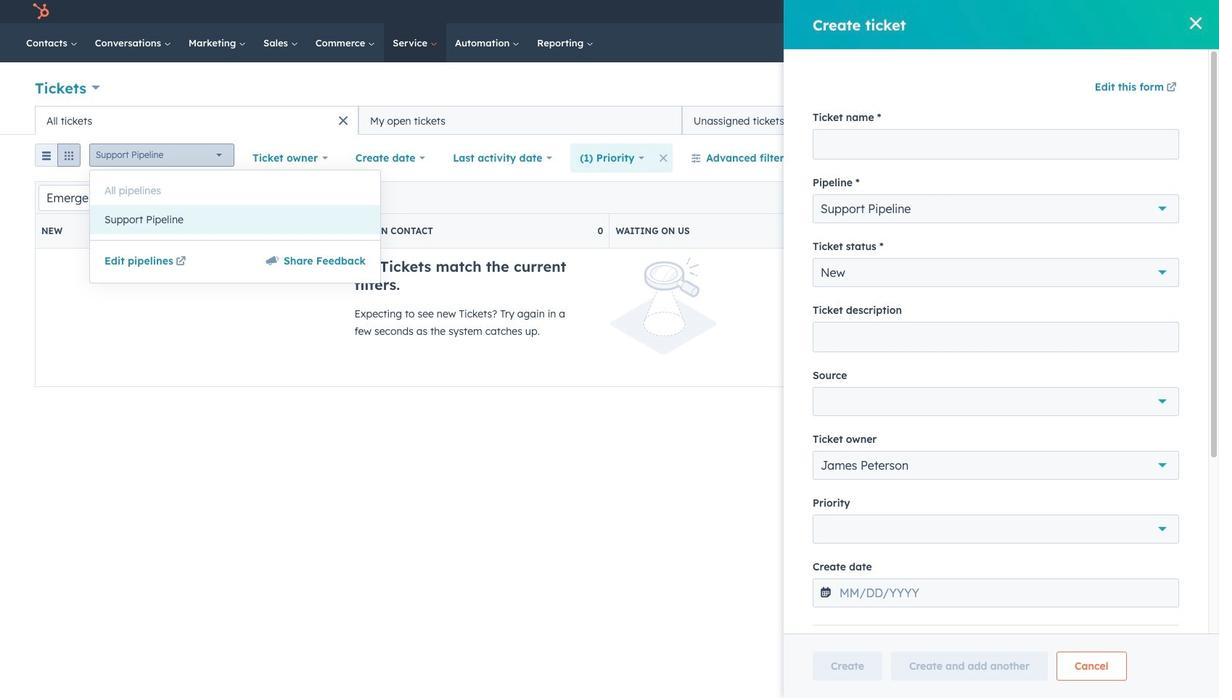Task type: locate. For each thing, give the bounding box(es) containing it.
list box
[[90, 171, 380, 240]]

menu
[[835, 0, 1202, 23]]

2 link opens in a new window image from the top
[[176, 257, 186, 268]]

1 link opens in a new window image from the top
[[176, 254, 186, 271]]

group
[[35, 144, 81, 173]]

james peterson image
[[1051, 5, 1064, 18]]

Search HubSpot search field
[[1015, 30, 1168, 55]]

marketplaces image
[[941, 7, 954, 20]]

link opens in a new window image
[[176, 254, 186, 271], [176, 257, 186, 268]]

banner
[[35, 73, 1184, 106]]



Task type: describe. For each thing, give the bounding box(es) containing it.
Search ID, name, or description search field
[[38, 185, 221, 211]]

clear input image
[[194, 193, 205, 204]]



Task type: vqa. For each thing, say whether or not it's contained in the screenshot.
Banner
yes



